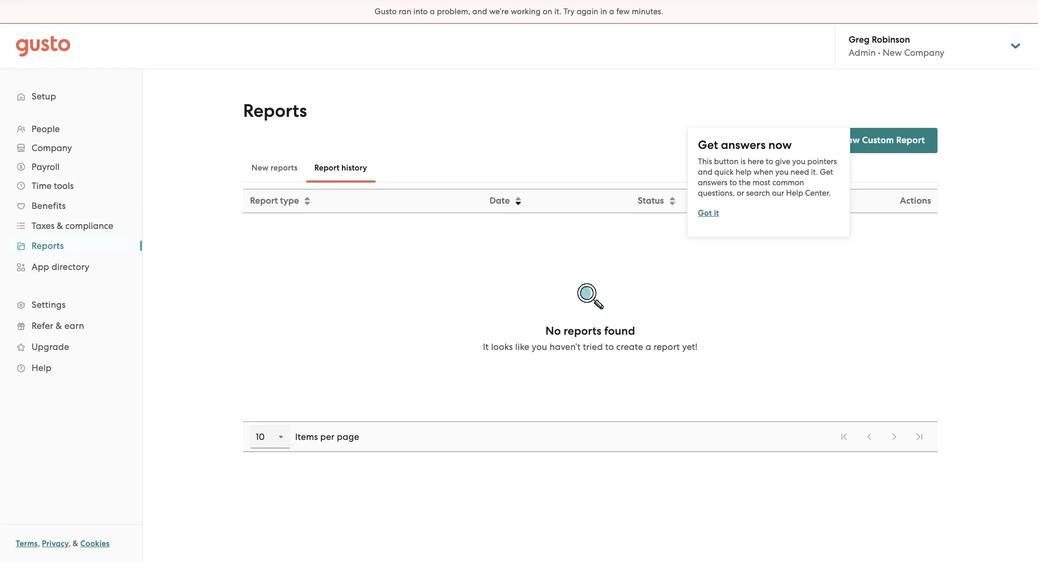 Task type: describe. For each thing, give the bounding box(es) containing it.
company inside dropdown button
[[32, 143, 72, 153]]

try
[[564, 7, 575, 16]]

new inside greg robinson admin • new company
[[883, 47, 903, 58]]

gusto navigation element
[[0, 69, 142, 395]]

settings
[[32, 300, 66, 310]]

custom
[[863, 135, 895, 146]]

history
[[342, 163, 367, 173]]

directory
[[52, 262, 90, 272]]

we're
[[490, 7, 509, 16]]

robinson
[[873, 34, 911, 45]]

report for type
[[250, 195, 278, 206]]

terms
[[16, 539, 38, 549]]

faqs button
[[769, 135, 803, 147]]

list for report history table element
[[833, 425, 932, 449]]

company inside greg robinson admin • new company
[[905, 47, 945, 58]]

or
[[737, 188, 745, 198]]

it. inside the get answers now this button is here to give you pointers and quick help when you need it. get answers to the most common questions, or search our help center.
[[812, 167, 819, 177]]

got
[[699, 208, 713, 218]]

terms , privacy , & cookies
[[16, 539, 110, 549]]

0 vertical spatial it.
[[555, 7, 562, 16]]

reports tab list
[[243, 153, 938, 183]]

tried
[[583, 342, 603, 352]]

reports inside 'gusto navigation' element
[[32, 241, 64, 251]]

per
[[321, 432, 335, 442]]

tools
[[54, 181, 74, 191]]

1 horizontal spatial a
[[610, 7, 615, 16]]

report history table element
[[243, 422, 938, 452]]

earn
[[64, 321, 84, 331]]

report type button
[[244, 190, 483, 212]]

time
[[32, 181, 52, 191]]

working
[[511, 7, 541, 16]]

search
[[747, 188, 771, 198]]

to inside no reports found it looks like you haven't tried to create a report yet!
[[606, 342, 614, 352]]

cookies
[[80, 539, 110, 549]]

got it button
[[699, 207, 720, 219]]

company button
[[11, 138, 132, 157]]

app
[[32, 262, 49, 272]]

benefits
[[32, 201, 66, 211]]

faqs
[[782, 135, 803, 146]]

is
[[741, 157, 746, 166]]

few
[[617, 7, 630, 16]]

actions
[[901, 195, 932, 206]]

center.
[[806, 188, 832, 198]]

create
[[617, 342, 644, 352]]

2 , from the left
[[69, 539, 71, 549]]

cookies button
[[80, 538, 110, 550]]

no
[[546, 324, 561, 338]]

1 horizontal spatial you
[[776, 167, 789, 177]]

app directory
[[32, 262, 90, 272]]

refer & earn
[[32, 321, 84, 331]]

setup link
[[11, 87, 132, 106]]

terms link
[[16, 539, 38, 549]]

0 horizontal spatial get
[[699, 138, 719, 152]]

help link
[[11, 359, 132, 378]]

gusto
[[375, 7, 397, 16]]

taxes
[[32, 221, 55, 231]]

people
[[32, 124, 60, 134]]

list for 'gusto navigation' element
[[0, 120, 142, 379]]

time tools button
[[11, 176, 132, 195]]

refer & earn link
[[11, 316, 132, 335]]

get answers now this button is here to give you pointers and quick help when you need it. get answers to the most common questions, or search our help center.
[[699, 138, 838, 198]]

haven't
[[550, 342, 581, 352]]

payroll
[[32, 162, 60, 172]]

privacy
[[42, 539, 69, 549]]

problem,
[[437, 7, 471, 16]]

report type
[[250, 195, 299, 206]]

0 vertical spatial you
[[793, 157, 806, 166]]

report
[[654, 342, 681, 352]]

looks
[[492, 342, 513, 352]]

privacy link
[[42, 539, 69, 549]]

ran
[[399, 7, 412, 16]]

& for compliance
[[57, 221, 63, 231]]

like
[[516, 342, 530, 352]]

a inside no reports found it looks like you haven't tried to create a report yet!
[[646, 342, 652, 352]]

questions,
[[699, 188, 735, 198]]

taxes & compliance button
[[11, 216, 132, 235]]

report history
[[315, 163, 367, 173]]

0 vertical spatial to
[[766, 157, 774, 166]]

0 vertical spatial report
[[897, 135, 926, 146]]

1 horizontal spatial get
[[821, 167, 834, 177]]

admin
[[849, 47, 877, 58]]

found
[[605, 324, 636, 338]]

0 vertical spatial reports
[[243, 100, 307, 122]]

payroll button
[[11, 157, 132, 176]]

you inside no reports found it looks like you haven't tried to create a report yet!
[[532, 342, 548, 352]]

and inside the get answers now this button is here to give you pointers and quick help when you need it. get answers to the most common questions, or search our help center.
[[699, 167, 713, 177]]



Task type: vqa. For each thing, say whether or not it's contained in the screenshot.
the Taxes
yes



Task type: locate. For each thing, give the bounding box(es) containing it.
1 vertical spatial it.
[[812, 167, 819, 177]]

it.
[[555, 7, 562, 16], [812, 167, 819, 177]]

and left we're
[[473, 7, 488, 16]]

you
[[793, 157, 806, 166], [776, 167, 789, 177], [532, 342, 548, 352]]

1 horizontal spatial company
[[905, 47, 945, 58]]

0 horizontal spatial it.
[[555, 7, 562, 16]]

to
[[766, 157, 774, 166], [730, 178, 738, 187], [606, 342, 614, 352]]

date button
[[484, 190, 631, 212]]

setup
[[32, 91, 56, 102]]

company down people
[[32, 143, 72, 153]]

to up when
[[766, 157, 774, 166]]

new reports button
[[243, 155, 306, 181]]

new for reports
[[252, 163, 269, 173]]

1 , from the left
[[38, 539, 40, 549]]

report history button
[[306, 155, 376, 181]]

reports for new
[[271, 163, 298, 173]]

pointers
[[808, 157, 838, 166]]

•
[[879, 47, 881, 58]]

1 horizontal spatial list
[[833, 425, 932, 449]]

2 vertical spatial new
[[252, 163, 269, 173]]

0 horizontal spatial and
[[473, 7, 488, 16]]

status button
[[632, 190, 798, 212]]

reports inside no reports found it looks like you haven't tried to create a report yet!
[[564, 324, 602, 338]]

list
[[0, 120, 142, 379], [833, 425, 932, 449]]

1 vertical spatial get
[[821, 167, 834, 177]]

no reports found it looks like you haven't tried to create a report yet!
[[483, 324, 698, 352]]

, left the privacy
[[38, 539, 40, 549]]

2 horizontal spatial report
[[897, 135, 926, 146]]

report history tab panel
[[243, 189, 938, 452]]

give
[[776, 157, 791, 166]]

a right into
[[430, 7, 435, 16]]

answers up is
[[722, 138, 766, 152]]

report right custom
[[897, 135, 926, 146]]

0 horizontal spatial ,
[[38, 539, 40, 549]]

need
[[791, 167, 810, 177]]

on
[[543, 7, 553, 16]]

2 vertical spatial report
[[250, 195, 278, 206]]

1 vertical spatial &
[[56, 321, 62, 331]]

1 vertical spatial new
[[841, 135, 861, 146]]

and down this
[[699, 167, 713, 177]]

get down pointers
[[821, 167, 834, 177]]

& for earn
[[56, 321, 62, 331]]

and
[[473, 7, 488, 16], [699, 167, 713, 177]]

2 vertical spatial &
[[73, 539, 78, 549]]

help inside the get answers now this button is here to give you pointers and quick help when you need it. get answers to the most common questions, or search our help center.
[[787, 188, 804, 198]]

0 vertical spatial and
[[473, 7, 488, 16]]

report for history
[[315, 163, 340, 173]]

1 horizontal spatial ,
[[69, 539, 71, 549]]

quick
[[715, 167, 734, 177]]

page
[[337, 432, 360, 442]]

new for custom
[[841, 135, 861, 146]]

get
[[699, 138, 719, 152], [821, 167, 834, 177]]

benefits link
[[11, 196, 132, 215]]

& left cookies 'button'
[[73, 539, 78, 549]]

greg
[[849, 34, 870, 45]]

new up report type
[[252, 163, 269, 173]]

reports up type at left top
[[271, 163, 298, 173]]

new custom report link
[[816, 128, 938, 153]]

report inside 'tab list'
[[315, 163, 340, 173]]

1 horizontal spatial it.
[[812, 167, 819, 177]]

it. down pointers
[[812, 167, 819, 177]]

got it
[[699, 208, 720, 218]]

1 horizontal spatial help
[[787, 188, 804, 198]]

0 vertical spatial reports
[[271, 163, 298, 173]]

0 horizontal spatial to
[[606, 342, 614, 352]]

a right in
[[610, 7, 615, 16]]

most
[[753, 178, 771, 187]]

company down robinson
[[905, 47, 945, 58]]

0 vertical spatial new
[[883, 47, 903, 58]]

minutes.
[[632, 7, 664, 16]]

0 horizontal spatial you
[[532, 342, 548, 352]]

common
[[773, 178, 805, 187]]

date
[[490, 195, 510, 206]]

new inside button
[[252, 163, 269, 173]]

the
[[740, 178, 751, 187]]

to left the the
[[730, 178, 738, 187]]

reports
[[271, 163, 298, 173], [564, 324, 602, 338]]

gusto ran into a problem, and we're working on it. try again in a few minutes.
[[375, 7, 664, 16]]

0 vertical spatial list
[[0, 120, 142, 379]]

2 horizontal spatial a
[[646, 342, 652, 352]]

0 horizontal spatial company
[[32, 143, 72, 153]]

1 vertical spatial reports
[[32, 241, 64, 251]]

in
[[601, 7, 608, 16]]

it. right on
[[555, 7, 562, 16]]

0 vertical spatial &
[[57, 221, 63, 231]]

get up this
[[699, 138, 719, 152]]

now
[[769, 138, 792, 152]]

1 vertical spatial report
[[315, 163, 340, 173]]

2 vertical spatial to
[[606, 342, 614, 352]]

list inside report history table element
[[833, 425, 932, 449]]

it
[[715, 208, 720, 218]]

0 horizontal spatial list
[[0, 120, 142, 379]]

new left custom
[[841, 135, 861, 146]]

app directory link
[[11, 257, 132, 276]]

reports for no
[[564, 324, 602, 338]]

list containing people
[[0, 120, 142, 379]]

1 vertical spatial answers
[[699, 178, 728, 187]]

settings link
[[11, 295, 132, 314]]

you right like
[[532, 342, 548, 352]]

2 horizontal spatial to
[[766, 157, 774, 166]]

1 vertical spatial you
[[776, 167, 789, 177]]

upgrade link
[[11, 338, 132, 356]]

reports
[[243, 100, 307, 122], [32, 241, 64, 251]]

new down robinson
[[883, 47, 903, 58]]

1 vertical spatial list
[[833, 425, 932, 449]]

this
[[699, 157, 713, 166]]

1 horizontal spatial reports
[[243, 100, 307, 122]]

help down common
[[787, 188, 804, 198]]

& right the taxes
[[57, 221, 63, 231]]

report left type at left top
[[250, 195, 278, 206]]

1 vertical spatial and
[[699, 167, 713, 177]]

button
[[715, 157, 739, 166]]

0 vertical spatial answers
[[722, 138, 766, 152]]

you down give
[[776, 167, 789, 177]]

1 horizontal spatial report
[[315, 163, 340, 173]]

yet!
[[683, 342, 698, 352]]

, left cookies 'button'
[[69, 539, 71, 549]]

1 vertical spatial help
[[32, 363, 52, 373]]

1 horizontal spatial to
[[730, 178, 738, 187]]

help down upgrade
[[32, 363, 52, 373]]

items
[[295, 432, 318, 442]]

report inside 'tab panel'
[[250, 195, 278, 206]]

people button
[[11, 120, 132, 138]]

reports link
[[11, 236, 132, 255]]

0 horizontal spatial new
[[252, 163, 269, 173]]

to right 'tried'
[[606, 342, 614, 352]]

when
[[754, 167, 774, 177]]

& inside dropdown button
[[57, 221, 63, 231]]

1 vertical spatial to
[[730, 178, 738, 187]]

answers up questions,
[[699, 178, 728, 187]]

0 vertical spatial get
[[699, 138, 719, 152]]

0 horizontal spatial reports
[[271, 163, 298, 173]]

time tools
[[32, 181, 74, 191]]

type
[[280, 195, 299, 206]]

upgrade
[[32, 342, 69, 352]]

report left history
[[315, 163, 340, 173]]

1 vertical spatial company
[[32, 143, 72, 153]]

0 vertical spatial help
[[787, 188, 804, 198]]

0 horizontal spatial reports
[[32, 241, 64, 251]]

2 vertical spatial you
[[532, 342, 548, 352]]

items per page
[[295, 432, 360, 442]]

refer
[[32, 321, 53, 331]]

answers
[[722, 138, 766, 152], [699, 178, 728, 187]]

2 horizontal spatial new
[[883, 47, 903, 58]]

&
[[57, 221, 63, 231], [56, 321, 62, 331], [73, 539, 78, 549]]

home image
[[16, 36, 71, 57]]

0 horizontal spatial help
[[32, 363, 52, 373]]

a left report
[[646, 342, 652, 352]]

1 vertical spatial reports
[[564, 324, 602, 338]]

1 horizontal spatial and
[[699, 167, 713, 177]]

you up need
[[793, 157, 806, 166]]

again
[[577, 7, 599, 16]]

reports up 'tried'
[[564, 324, 602, 338]]

help inside list
[[32, 363, 52, 373]]

0 vertical spatial company
[[905, 47, 945, 58]]

0 horizontal spatial report
[[250, 195, 278, 206]]

0 horizontal spatial a
[[430, 7, 435, 16]]

1 horizontal spatial reports
[[564, 324, 602, 338]]

status
[[638, 195, 664, 206]]

compliance
[[65, 221, 113, 231]]

1 horizontal spatial new
[[841, 135, 861, 146]]

help
[[787, 188, 804, 198], [32, 363, 52, 373]]

help
[[736, 167, 752, 177]]

2 horizontal spatial you
[[793, 157, 806, 166]]

new reports
[[252, 163, 298, 173]]

& left earn
[[56, 321, 62, 331]]

greg robinson admin • new company
[[849, 34, 945, 58]]

reports inside button
[[271, 163, 298, 173]]



